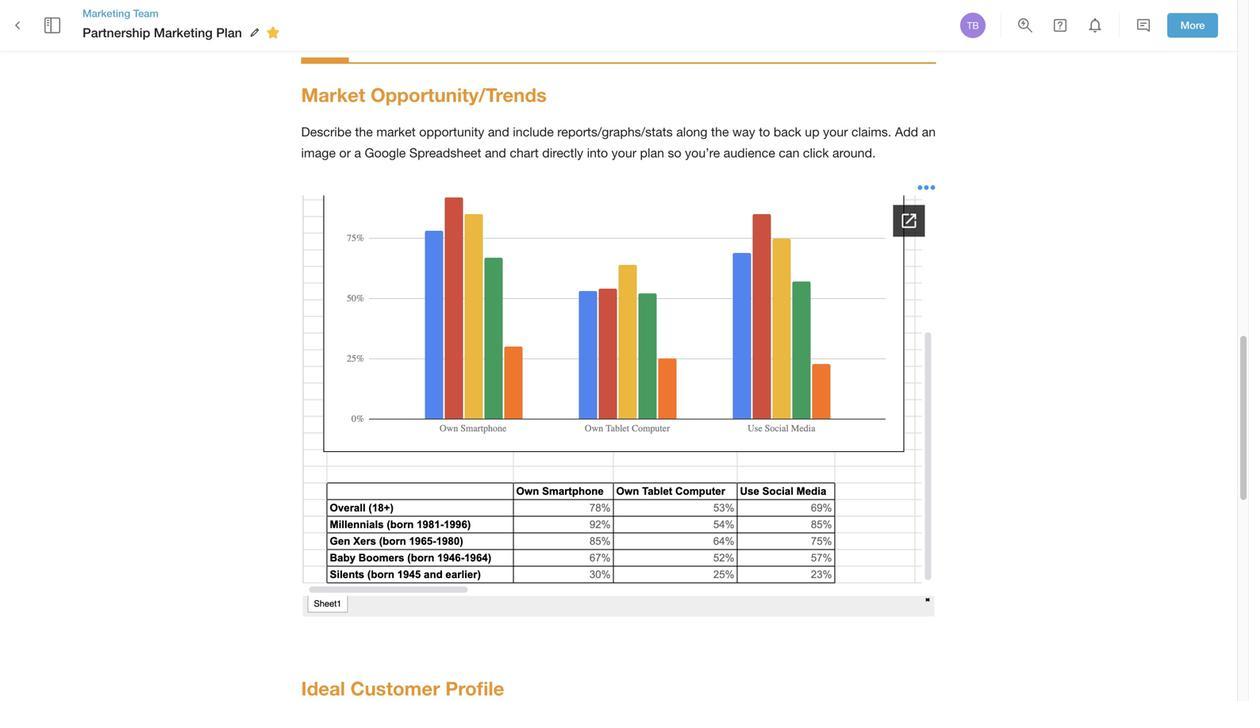 Task type: describe. For each thing, give the bounding box(es) containing it.
into
[[587, 146, 608, 160]]

marketing team link
[[83, 6, 285, 21]]

to
[[759, 125, 770, 139]]

or
[[339, 146, 351, 160]]

so
[[668, 146, 682, 160]]

way
[[733, 125, 755, 139]]

around.
[[833, 146, 876, 160]]

you're
[[685, 146, 720, 160]]

1 horizontal spatial marketing
[[154, 25, 213, 40]]

partnership marketing plan
[[83, 25, 242, 40]]

ideal customer profile
[[301, 677, 504, 700]]

along
[[676, 125, 708, 139]]

plan
[[216, 25, 242, 40]]

more button
[[1168, 13, 1218, 38]]

ideal
[[301, 677, 345, 700]]

1 vertical spatial your
[[612, 146, 637, 160]]

directly
[[542, 146, 583, 160]]

plan
[[640, 146, 664, 160]]



Task type: vqa. For each thing, say whether or not it's contained in the screenshot.
"IDEAL CUSTOMER PROFILE"
yes



Task type: locate. For each thing, give the bounding box(es) containing it.
describe the market opportunity and include reports/graphs/stats along the way to back up your claims. add an image or a google spreadsheet and chart directly into your plan so you're audience can click around.
[[301, 125, 939, 160]]

back
[[774, 125, 802, 139]]

tb
[[967, 20, 979, 31]]

0 vertical spatial marketing
[[83, 7, 130, 19]]

market
[[376, 125, 416, 139]]

the up a
[[355, 125, 373, 139]]

chart
[[510, 146, 539, 160]]

marketing up partnership
[[83, 7, 130, 19]]

1 horizontal spatial the
[[711, 125, 729, 139]]

and
[[488, 125, 509, 139], [485, 146, 506, 160]]

0 vertical spatial your
[[823, 125, 848, 139]]

audience
[[724, 146, 775, 160]]

your
[[823, 125, 848, 139], [612, 146, 637, 160]]

google
[[365, 146, 406, 160]]

and left "chart" on the top of page
[[485, 146, 506, 160]]

customer
[[351, 677, 440, 700]]

include
[[513, 125, 554, 139]]

tb button
[[958, 10, 988, 40]]

partnership
[[83, 25, 150, 40]]

and left include
[[488, 125, 509, 139]]

0 horizontal spatial the
[[355, 125, 373, 139]]

1 horizontal spatial your
[[823, 125, 848, 139]]

up
[[805, 125, 820, 139]]

opportunity/trends
[[371, 83, 547, 106]]

can
[[779, 146, 800, 160]]

spreadsheet
[[409, 146, 481, 160]]

2 the from the left
[[711, 125, 729, 139]]

marketing team
[[83, 7, 159, 19]]

your down reports/graphs/stats
[[612, 146, 637, 160]]

the
[[355, 125, 373, 139], [711, 125, 729, 139]]

more
[[1181, 19, 1205, 31]]

1 vertical spatial and
[[485, 146, 506, 160]]

the left way
[[711, 125, 729, 139]]

1 the from the left
[[355, 125, 373, 139]]

0 vertical spatial and
[[488, 125, 509, 139]]

market opportunity/trends
[[301, 83, 547, 106]]

marketing
[[83, 7, 130, 19], [154, 25, 213, 40]]

an
[[922, 125, 936, 139]]

reports/graphs/stats
[[557, 125, 673, 139]]

image
[[301, 146, 336, 160]]

marketing down "marketing team" link
[[154, 25, 213, 40]]

team
[[133, 7, 159, 19]]

opportunity
[[419, 125, 484, 139]]

0 horizontal spatial your
[[612, 146, 637, 160]]

click
[[803, 146, 829, 160]]

1 vertical spatial marketing
[[154, 25, 213, 40]]

0 horizontal spatial marketing
[[83, 7, 130, 19]]

describe
[[301, 125, 352, 139]]

profile
[[445, 677, 504, 700]]

your right "up"
[[823, 125, 848, 139]]

market
[[301, 83, 365, 106]]

add
[[895, 125, 918, 139]]

claims.
[[852, 125, 892, 139]]

a
[[354, 146, 361, 160]]



